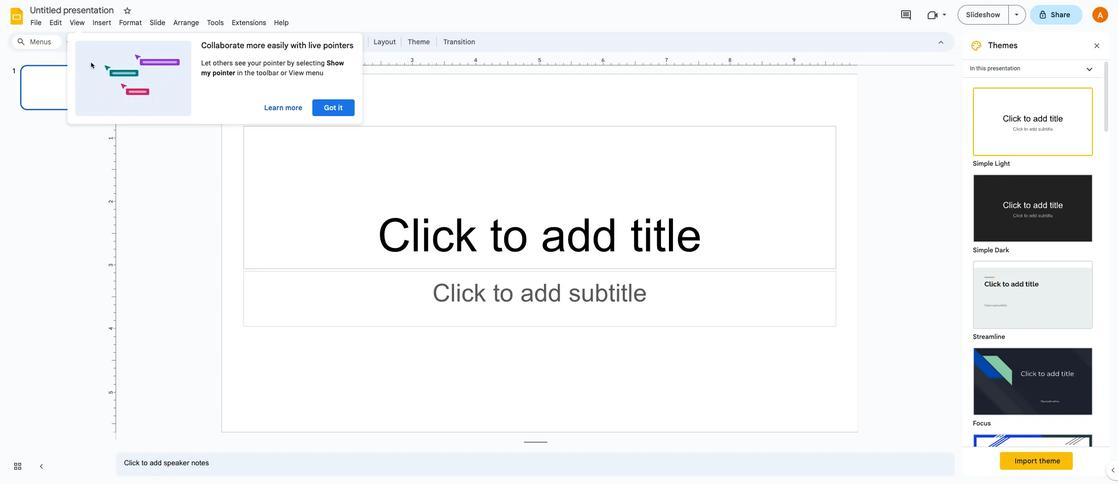 Task type: describe. For each thing, give the bounding box(es) containing it.
or
[[281, 69, 287, 77]]

view inside "menu item"
[[70, 18, 85, 27]]

tools menu item
[[203, 17, 228, 29]]

view inside information dialog
[[289, 69, 304, 77]]

share button
[[1031, 5, 1084, 25]]

file menu item
[[27, 17, 46, 29]]

format
[[119, 18, 142, 27]]

layout button
[[371, 34, 399, 49]]

tools
[[207, 18, 224, 27]]

Focus radio
[[969, 343, 1099, 429]]

slide menu item
[[146, 17, 170, 29]]

with
[[291, 41, 307, 51]]

Simple Dark radio
[[969, 169, 1099, 256]]

simple for simple light
[[974, 160, 994, 168]]

format menu item
[[115, 17, 146, 29]]

transition
[[444, 37, 476, 46]]

view menu item
[[66, 17, 89, 29]]

dark
[[996, 246, 1010, 255]]

this
[[977, 65, 987, 72]]

collaborate
[[201, 41, 244, 51]]

themes
[[989, 41, 1018, 51]]

Streamline radio
[[969, 256, 1099, 343]]

learn more
[[264, 103, 303, 112]]

got it button
[[313, 99, 355, 116]]

help menu item
[[270, 17, 293, 29]]

light
[[996, 160, 1011, 168]]

simple dark
[[974, 246, 1010, 255]]

in
[[971, 65, 976, 72]]

in this presentation tab
[[963, 60, 1103, 78]]

extensions menu item
[[228, 17, 270, 29]]

got it
[[324, 103, 343, 112]]

simple light
[[974, 160, 1011, 168]]

collaborate more easily with live pointers
[[201, 41, 354, 51]]

slideshow button
[[959, 5, 1009, 25]]

slide
[[150, 18, 166, 27]]

streamline
[[974, 333, 1006, 341]]

show
[[327, 59, 344, 67]]

transition button
[[439, 34, 480, 49]]

theme
[[408, 37, 430, 46]]

theme
[[1040, 457, 1061, 466]]

toolbar
[[257, 69, 279, 77]]

the
[[245, 69, 255, 77]]

arrange
[[173, 18, 199, 27]]

my
[[201, 69, 211, 77]]

Menus field
[[12, 35, 62, 49]]

learn
[[264, 103, 284, 112]]

themes section
[[963, 32, 1111, 484]]

option group inside themes 'section'
[[963, 78, 1103, 484]]

import theme button
[[1001, 452, 1074, 470]]

your
[[248, 59, 262, 67]]

selecting
[[296, 59, 325, 67]]

let
[[201, 59, 211, 67]]



Task type: locate. For each thing, give the bounding box(es) containing it.
application containing collaborate more easily with live pointers
[[0, 0, 1119, 484]]

simple left dark
[[974, 246, 994, 255]]

easily
[[267, 41, 289, 51]]

arrange menu item
[[170, 17, 203, 29]]

1 vertical spatial pointer
[[213, 69, 236, 77]]

1 horizontal spatial view
[[289, 69, 304, 77]]

view
[[70, 18, 85, 27], [289, 69, 304, 77]]

more for learn
[[286, 103, 303, 112]]

navigation
[[0, 56, 108, 484]]

pointer
[[263, 59, 286, 67], [213, 69, 236, 77]]

see
[[235, 59, 246, 67]]

1 vertical spatial more
[[286, 103, 303, 112]]

got
[[324, 103, 337, 112]]

0 horizontal spatial pointer
[[213, 69, 236, 77]]

simple for simple dark
[[974, 246, 994, 255]]

import theme
[[1016, 457, 1061, 466]]

Shift radio
[[969, 429, 1099, 484]]

application
[[0, 0, 1119, 484]]

view down the by
[[289, 69, 304, 77]]

simple
[[974, 160, 994, 168], [974, 246, 994, 255]]

menu bar banner
[[0, 0, 1119, 484]]

0 horizontal spatial view
[[70, 18, 85, 27]]

0 vertical spatial simple
[[974, 160, 994, 168]]

help
[[274, 18, 289, 27]]

option group
[[963, 78, 1103, 484]]

menu bar containing file
[[27, 13, 293, 29]]

slideshow
[[967, 10, 1001, 19]]

show my pointer
[[201, 59, 344, 77]]

in
[[237, 69, 243, 77]]

2 simple from the top
[[974, 246, 994, 255]]

Star checkbox
[[121, 4, 134, 18]]

file
[[31, 18, 42, 27]]

others
[[213, 59, 233, 67]]

option group containing simple light
[[963, 78, 1103, 484]]

simple left light
[[974, 160, 994, 168]]

1 simple from the top
[[974, 160, 994, 168]]

it
[[338, 103, 343, 112]]

by
[[287, 59, 295, 67]]

focus
[[974, 419, 992, 428]]

edit
[[50, 18, 62, 27]]

view down rename "text box"
[[70, 18, 85, 27]]

share
[[1052, 10, 1071, 19]]

pointer up in the toolbar or view menu
[[263, 59, 286, 67]]

theme button
[[404, 34, 435, 49]]

shift image
[[975, 435, 1093, 484]]

0 vertical spatial pointer
[[263, 59, 286, 67]]

edit menu item
[[46, 17, 66, 29]]

live
[[309, 41, 321, 51]]

menu bar inside menu bar banner
[[27, 13, 293, 29]]

background button
[[319, 34, 366, 49]]

presentation
[[988, 65, 1021, 72]]

0 horizontal spatial more
[[246, 41, 265, 51]]

information dialog
[[67, 29, 363, 124]]

0 vertical spatial view
[[70, 18, 85, 27]]

presentation options image
[[1015, 14, 1019, 16]]

1 horizontal spatial more
[[286, 103, 303, 112]]

in this presentation
[[971, 65, 1021, 72]]

1 horizontal spatial pointer
[[263, 59, 286, 67]]

1 vertical spatial view
[[289, 69, 304, 77]]

insert menu item
[[89, 17, 115, 29]]

pointers with blurred name flags moving across the image area image
[[75, 41, 192, 116]]

more for collaborate
[[246, 41, 265, 51]]

background
[[323, 37, 362, 46]]

import
[[1016, 457, 1038, 466]]

main toolbar
[[61, 34, 481, 49]]

more right learn on the left top of the page
[[286, 103, 303, 112]]

Simple Light radio
[[969, 83, 1099, 484]]

extensions
[[232, 18, 266, 27]]

pointer down others
[[213, 69, 236, 77]]

let others see your pointer by selecting
[[201, 59, 327, 67]]

pointers
[[323, 41, 354, 51]]

1 vertical spatial simple
[[974, 246, 994, 255]]

more
[[246, 41, 265, 51], [286, 103, 303, 112]]

in the toolbar or view menu
[[236, 69, 324, 77]]

insert
[[93, 18, 111, 27]]

pointer inside 'show my pointer'
[[213, 69, 236, 77]]

more up your
[[246, 41, 265, 51]]

menu
[[306, 69, 324, 77]]

layout
[[374, 37, 396, 46]]

Rename text field
[[27, 4, 120, 16]]

menu bar
[[27, 13, 293, 29]]

0 vertical spatial more
[[246, 41, 265, 51]]

learn more button
[[264, 103, 303, 112]]



Task type: vqa. For each thing, say whether or not it's contained in the screenshot.
Tools
yes



